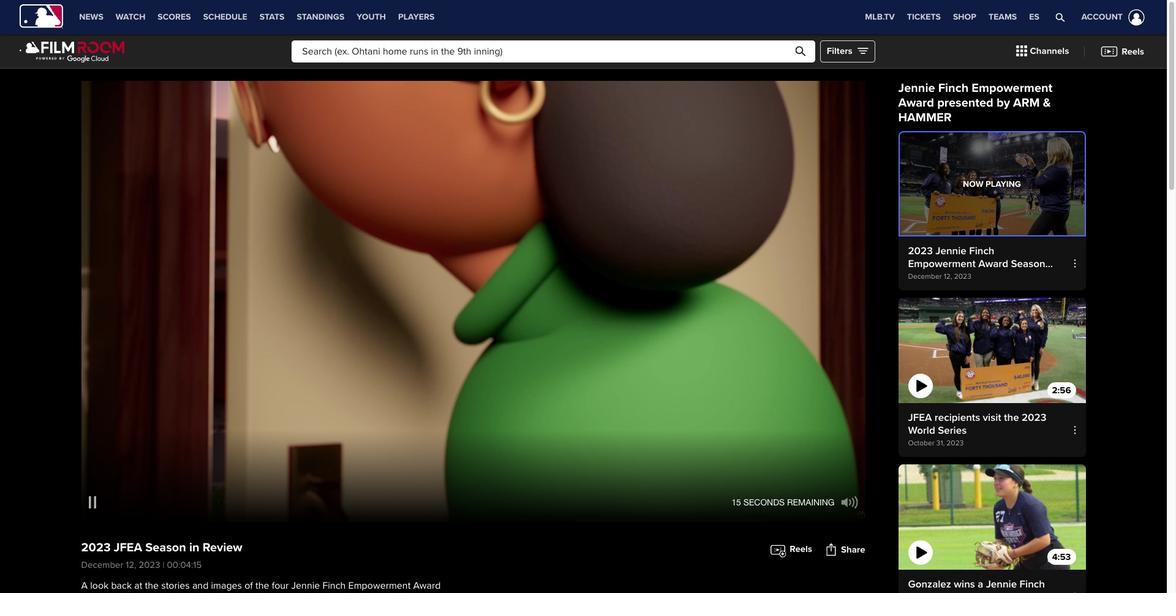 Task type: locate. For each thing, give the bounding box(es) containing it.
jennie inside a look back at the stories and images of the four jennie finch empowerment award
[[291, 580, 320, 592]]

0 vertical spatial reels
[[1122, 46, 1145, 57]]

youth
[[357, 12, 386, 22]]

youth link
[[351, 0, 392, 34]]

1 vertical spatial reels button
[[770, 539, 813, 561]]

of
[[245, 580, 253, 592]]

jennie inside jennie finch empowerment award presented by arm & hammer
[[899, 81, 935, 96]]

1 vertical spatial jfea
[[114, 541, 142, 555]]

0 horizontal spatial finch
[[323, 580, 346, 592]]

31,
[[937, 439, 945, 448]]

scores link
[[152, 0, 197, 34]]

channels button
[[1007, 38, 1079, 64]]

channels
[[1030, 46, 1070, 57]]

2 horizontal spatial award
[[979, 591, 1009, 593]]

empowerment
[[972, 81, 1053, 96], [348, 580, 411, 592], [909, 591, 976, 593]]

pause (space) image
[[89, 496, 96, 509]]

finch inside gonzalez wins a jennie finch empowerment award
[[1020, 578, 1045, 591]]

gonzalez receives a jfea image
[[899, 465, 1086, 570]]

1 horizontal spatial finch
[[939, 81, 969, 96]]

jennie finch empowerment award presented by arm & hammer
[[899, 81, 1053, 125]]

jennie inside gonzalez wins a jennie finch empowerment award
[[986, 578, 1017, 591]]

reels left share button
[[790, 544, 813, 555]]

award
[[899, 96, 935, 110], [413, 580, 441, 592], [979, 591, 1009, 593]]

major league baseball image
[[20, 4, 63, 28]]

gonzalez wins a jennie finch empowerment award
[[909, 578, 1045, 593]]

december
[[81, 560, 123, 571]]

2023 down series
[[947, 439, 964, 448]]

tickets
[[907, 12, 941, 22]]

reels down account dropdown button
[[1122, 46, 1145, 57]]

arm
[[1014, 96, 1040, 110]]

news
[[79, 12, 103, 22]]

gonzalez
[[909, 578, 952, 591]]

15 seconds remaining
[[732, 498, 835, 507]]

2023 left |
[[139, 560, 160, 571]]

jennie right a
[[986, 578, 1017, 591]]

at
[[134, 580, 142, 592]]

2 horizontal spatial the
[[1004, 411, 1020, 424]]

jfea inside 2023 jfea season in review december 12, 2023 | 00:04:15
[[114, 541, 142, 555]]

secondary navigation element
[[73, 0, 441, 34], [441, 0, 544, 34]]

visit
[[983, 411, 1002, 424]]

0 horizontal spatial jfea
[[114, 541, 142, 555]]

images
[[211, 580, 242, 592]]

look
[[90, 580, 109, 592]]

season
[[145, 541, 186, 555]]

00:04:15
[[167, 560, 202, 571]]

2 horizontal spatial finch
[[1020, 578, 1045, 591]]

1 vertical spatial reels
[[790, 544, 813, 555]]

four
[[272, 580, 289, 592]]

1 horizontal spatial reels
[[1122, 46, 1145, 57]]

jfea up 12, at the bottom left of page
[[114, 541, 142, 555]]

2:56
[[1053, 385, 1072, 396]]

teams
[[989, 12, 1017, 22]]

the right "of"
[[256, 580, 269, 592]]

jfea up october
[[909, 411, 932, 424]]

empowerment inside jennie finch empowerment award presented by arm & hammer
[[972, 81, 1053, 96]]

shop
[[954, 12, 977, 22]]

1 horizontal spatial jfea
[[909, 411, 932, 424]]

0 vertical spatial reels button
[[1092, 38, 1154, 64]]

reels button down account dropdown button
[[1092, 38, 1154, 64]]

2023
[[1022, 411, 1047, 424], [947, 439, 964, 448], [81, 541, 111, 555], [139, 560, 160, 571]]

the inside jfea recipients visit the 2023 world series october 31, 2023
[[1004, 411, 1020, 424]]

jfea inside jfea recipients visit the 2023 world series october 31, 2023
[[909, 411, 932, 424]]

stats link
[[254, 0, 291, 34]]

jfea winners visit 2023 ws image
[[899, 298, 1086, 403]]

0 horizontal spatial reels button
[[770, 539, 813, 561]]

tickets link
[[901, 0, 947, 34]]

0 horizontal spatial jennie
[[291, 580, 320, 592]]

standings
[[297, 12, 345, 22]]

15 seconds remaining element
[[728, 498, 835, 507]]

remaining
[[787, 498, 835, 507]]

reels button
[[1092, 38, 1154, 64], [770, 539, 813, 561]]

finch up hammer
[[939, 81, 969, 96]]

jennie
[[899, 81, 935, 96], [986, 578, 1017, 591], [291, 580, 320, 592]]

a
[[978, 578, 984, 591]]

0 horizontal spatial reels
[[790, 544, 813, 555]]

watch
[[116, 12, 145, 22]]

schedule link
[[197, 0, 254, 34]]

mute (m) image
[[841, 496, 858, 509]]

2023 right visit
[[1022, 411, 1047, 424]]

the
[[1004, 411, 1020, 424], [145, 580, 159, 592], [256, 580, 269, 592]]

the right visit
[[1004, 411, 1020, 424]]

back
[[111, 580, 132, 592]]

account
[[1082, 12, 1123, 22]]

reels button down 15 seconds remaining
[[770, 539, 813, 561]]

0 horizontal spatial award
[[413, 580, 441, 592]]

finch right four on the bottom left of the page
[[323, 580, 346, 592]]

es link
[[1024, 0, 1046, 34]]

1 horizontal spatial the
[[256, 580, 269, 592]]

1 horizontal spatial award
[[899, 96, 935, 110]]

12,
[[126, 560, 136, 571]]

1 secondary navigation element from the left
[[73, 0, 441, 34]]

jennie right four on the bottom left of the page
[[291, 580, 320, 592]]

reels
[[1122, 46, 1145, 57], [790, 544, 813, 555]]

jfea
[[909, 411, 932, 424], [114, 541, 142, 555]]

Free text search text field
[[292, 40, 815, 62]]

es
[[1030, 12, 1040, 22]]

jennie up hammer
[[899, 81, 935, 96]]

2 horizontal spatial jennie
[[986, 578, 1017, 591]]

the right at
[[145, 580, 159, 592]]

finch
[[939, 81, 969, 96], [1020, 578, 1045, 591], [323, 580, 346, 592]]

0 vertical spatial jfea
[[909, 411, 932, 424]]

finch right a
[[1020, 578, 1045, 591]]

1 horizontal spatial jennie
[[899, 81, 935, 96]]

mlb film room - powered by google cloud image
[[20, 40, 125, 63]]

share button
[[825, 539, 866, 561]]



Task type: describe. For each thing, give the bounding box(es) containing it.
by
[[997, 96, 1010, 110]]

2 secondary navigation element from the left
[[441, 0, 544, 34]]

in
[[189, 541, 200, 555]]

series
[[938, 424, 967, 437]]

;
[[81, 82, 83, 94]]

award inside jennie finch empowerment award presented by arm & hammer
[[899, 96, 935, 110]]

schedule
[[203, 12, 247, 22]]

mlb media player group
[[81, 81, 866, 522]]

finch inside a look back at the stories and images of the four jennie finch empowerment award
[[323, 580, 346, 592]]

shop link
[[947, 0, 983, 34]]

2023 up december
[[81, 541, 111, 555]]

a look back at the stories and images of the four jennie finch empowerment award
[[81, 580, 441, 593]]

a
[[81, 580, 88, 592]]

award inside gonzalez wins a jennie finch empowerment award
[[979, 591, 1009, 593]]

scores
[[158, 12, 191, 22]]

finch inside jennie finch empowerment award presented by arm & hammer
[[939, 81, 969, 96]]

teams link
[[983, 0, 1024, 34]]

seconds
[[744, 498, 785, 507]]

and
[[192, 580, 209, 592]]

account button
[[1067, 0, 1148, 34]]

stories
[[161, 580, 190, 592]]

|
[[163, 560, 165, 571]]

mlb.tv
[[866, 12, 895, 22]]

recipients
[[935, 411, 981, 424]]

news link
[[73, 0, 110, 34]]

standings link
[[291, 0, 351, 34]]

tertiary navigation element
[[859, 0, 1046, 34]]

filters button
[[820, 40, 876, 62]]

players link
[[392, 0, 441, 34]]

world
[[909, 424, 936, 437]]

october
[[909, 439, 935, 448]]

secondary navigation element containing news
[[73, 0, 441, 34]]

&
[[1043, 96, 1051, 110]]

1 horizontal spatial reels button
[[1092, 38, 1154, 64]]

top navigation menu bar
[[0, 0, 1167, 34]]

2023 jfea season in review december 12, 2023 | 00:04:15
[[81, 541, 242, 571]]

wins
[[954, 578, 976, 591]]

jfea recipients visit the 2023 world series october 31, 2023
[[909, 411, 1047, 448]]

0 horizontal spatial the
[[145, 580, 159, 592]]

share
[[841, 544, 866, 555]]

4:53
[[1053, 551, 1071, 562]]

empowerment inside a look back at the stories and images of the four jennie finch empowerment award
[[348, 580, 411, 592]]

reels for the bottom reels button
[[790, 544, 813, 555]]

filters
[[827, 46, 853, 57]]

15
[[732, 498, 741, 507]]

review
[[203, 541, 242, 555]]

empowerment inside gonzalez wins a jennie finch empowerment award
[[909, 591, 976, 593]]

reels for right reels button
[[1122, 46, 1145, 57]]

mlb.tv link
[[859, 0, 901, 34]]

watch link
[[110, 0, 152, 34]]

players
[[398, 12, 435, 22]]

hammer
[[899, 110, 952, 125]]

presented
[[938, 96, 994, 110]]

award inside a look back at the stories and images of the four jennie finch empowerment award
[[413, 580, 441, 592]]

stats
[[260, 12, 285, 22]]



Task type: vqa. For each thing, say whether or not it's contained in the screenshot.
the is inside the , Montgomery is "spending the winter in Boston and calling the city his offseason home". While Montgomery's wife begins her dermatology residency in the greater Boston area, Montgomery has been working out and throwing at Boston College, according to MassLive's sources.
no



